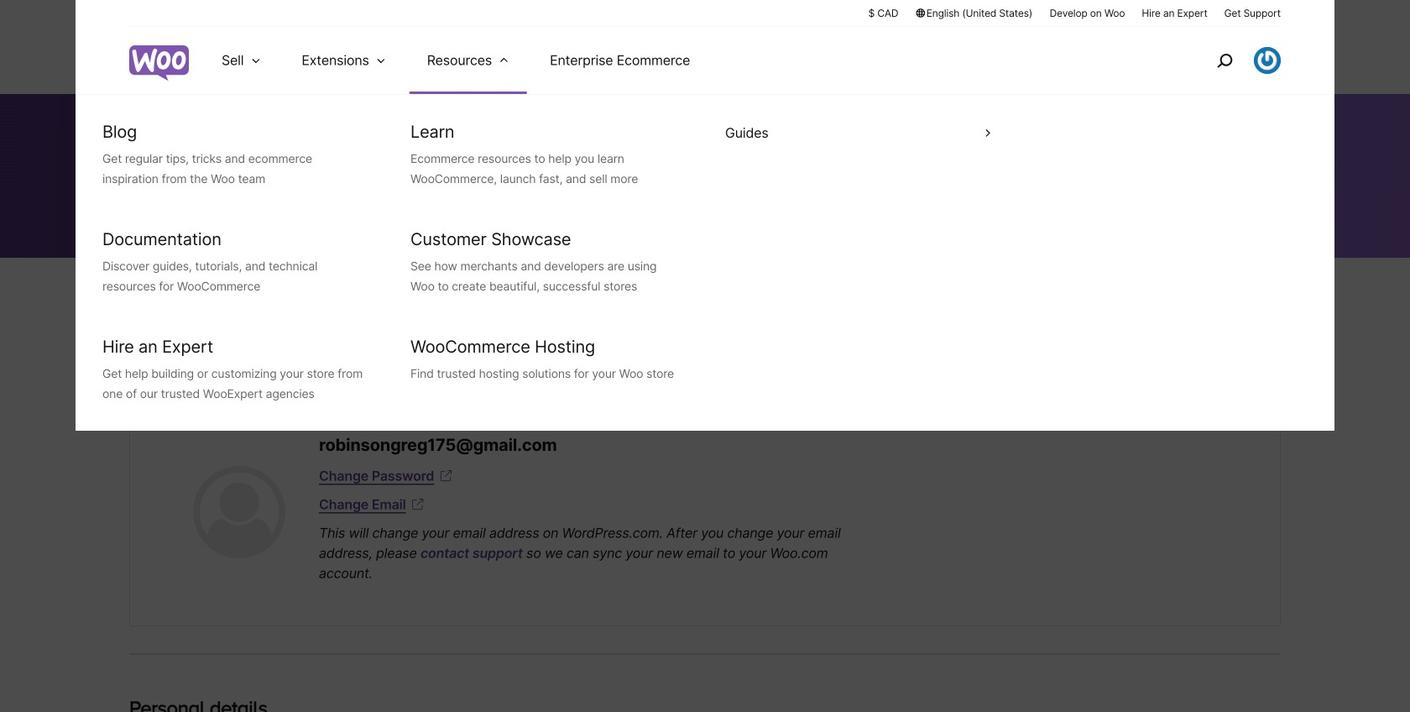 Task type: vqa. For each thing, say whether or not it's contained in the screenshot.
Deco link
no



Task type: locate. For each thing, give the bounding box(es) containing it.
search image
[[1212, 47, 1239, 74]]

external link image
[[410, 496, 426, 513]]

service navigation menu element
[[1182, 33, 1282, 88]]



Task type: describe. For each thing, give the bounding box(es) containing it.
open account menu image
[[1255, 47, 1282, 74]]

gravatar image image
[[193, 466, 286, 559]]

external link image
[[438, 468, 455, 485]]



